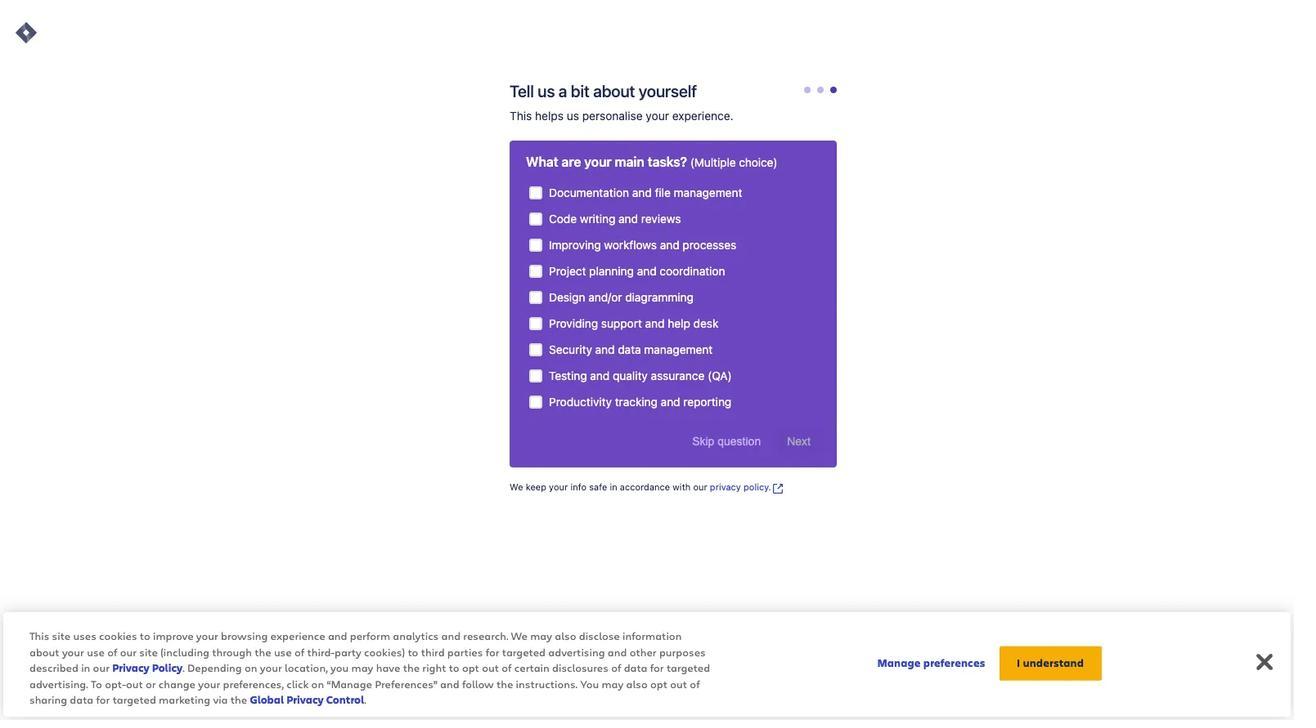 Task type: vqa. For each thing, say whether or not it's contained in the screenshot.
the right opt
yes



Task type: describe. For each thing, give the bounding box(es) containing it.
preferences"
[[375, 677, 438, 692]]

privacy policy link
[[112, 661, 183, 676]]

you
[[580, 677, 599, 692]]

privacy policy
[[112, 661, 183, 676]]

advertising
[[548, 646, 605, 660]]

and down disclose
[[608, 646, 627, 660]]

global privacy control .
[[250, 693, 366, 708]]

click
[[287, 677, 309, 692]]

right
[[422, 661, 446, 676]]

disclose
[[579, 630, 620, 644]]

of right disclosures
[[611, 661, 621, 676]]

2 vertical spatial targeted
[[113, 693, 156, 708]]

2 horizontal spatial targeted
[[667, 661, 710, 676]]

and up party
[[328, 630, 347, 644]]

improve
[[153, 630, 194, 644]]

third
[[421, 646, 445, 660]]

the up preferences"
[[403, 661, 420, 676]]

0 vertical spatial site
[[52, 630, 70, 644]]

i
[[1017, 656, 1021, 671]]

targeted inside this site uses cookies to improve your browsing experience and perform analytics and research. we may also disclose information about your use of our site (including through the use of third-party cookies) to third parties for targeted advertising and other purposes described in our
[[502, 646, 546, 660]]

experience
[[270, 630, 325, 644]]

policy
[[152, 661, 183, 676]]

0 vertical spatial to
[[140, 630, 150, 644]]

understand
[[1023, 656, 1084, 671]]

2 vertical spatial may
[[602, 677, 624, 692]]

the right follow
[[497, 677, 513, 692]]

depending
[[187, 661, 242, 676]]

cookies
[[99, 630, 137, 644]]

certain
[[514, 661, 550, 676]]

preferences,
[[223, 677, 284, 692]]

described
[[29, 661, 78, 676]]

advertising.
[[29, 677, 88, 692]]

1 vertical spatial privacy
[[287, 693, 324, 708]]

the right via
[[231, 693, 247, 708]]

to inside . depending on your location, you may have the right to opt out of certain disclosures of data for targeted advertising. to opt-out or change your preferences, click on "manage preferences" and follow the instructions. you may also opt out of sharing data for targeted marketing via the
[[449, 661, 460, 676]]

manage preferences
[[878, 656, 986, 671]]

0 horizontal spatial out
[[126, 677, 143, 692]]

i understand
[[1017, 656, 1084, 671]]

of down the cookies
[[107, 646, 117, 660]]

and up parties
[[441, 630, 461, 644]]

global
[[250, 693, 284, 708]]

manage preferences button
[[878, 648, 986, 680]]

through
[[212, 646, 252, 660]]

this site uses cookies to improve your browsing experience and perform analytics and research. we may also disclose information about your use of our site (including through the use of third-party cookies) to third parties for targeted advertising and other purposes described in our
[[29, 630, 706, 676]]

also inside this site uses cookies to improve your browsing experience and perform analytics and research. we may also disclose information about your use of our site (including through the use of third-party cookies) to third parties for targeted advertising and other purposes described in our
[[555, 630, 576, 644]]

global privacy control link
[[250, 693, 364, 708]]

opt-
[[105, 677, 126, 692]]

or
[[146, 677, 156, 692]]

your down depending
[[198, 677, 220, 692]]

party
[[335, 646, 361, 660]]

privacy alert dialog
[[3, 613, 1291, 718]]

parties
[[447, 646, 483, 660]]

of down purposes in the right of the page
[[690, 677, 700, 692]]



Task type: locate. For each thing, give the bounding box(es) containing it.
1 horizontal spatial to
[[408, 646, 418, 660]]

0 vertical spatial also
[[555, 630, 576, 644]]

2 horizontal spatial may
[[602, 677, 624, 692]]

0 vertical spatial our
[[120, 646, 137, 660]]

for down other at bottom
[[650, 661, 664, 676]]

disclosures
[[552, 661, 609, 676]]

2 horizontal spatial to
[[449, 661, 460, 676]]

out left 'or'
[[126, 677, 143, 692]]

"manage
[[327, 677, 372, 692]]

your
[[196, 630, 218, 644], [62, 646, 84, 660], [260, 661, 282, 676], [198, 677, 220, 692]]

1 vertical spatial targeted
[[667, 661, 710, 676]]

of left certain
[[502, 661, 512, 676]]

1 vertical spatial site
[[139, 646, 158, 660]]

may right we
[[530, 630, 552, 644]]

2 use from the left
[[274, 646, 292, 660]]

1 horizontal spatial site
[[139, 646, 158, 660]]

privacy up opt- on the left bottom of the page
[[112, 661, 149, 676]]

out down purposes in the right of the page
[[670, 677, 687, 692]]

marketing
[[159, 693, 210, 708]]

uses
[[73, 630, 96, 644]]

of down the experience
[[294, 646, 304, 660]]

. down "manage
[[364, 693, 366, 708]]

browsing
[[221, 630, 268, 644]]

we
[[511, 630, 528, 644]]

1 horizontal spatial targeted
[[502, 646, 546, 660]]

site
[[52, 630, 70, 644], [139, 646, 158, 660]]

1 vertical spatial to
[[408, 646, 418, 660]]

1 horizontal spatial out
[[482, 661, 499, 676]]

the down browsing
[[255, 646, 271, 660]]

0 vertical spatial targeted
[[502, 646, 546, 660]]

sharing
[[29, 693, 67, 708]]

1 vertical spatial may
[[351, 661, 373, 676]]

for inside this site uses cookies to improve your browsing experience and perform analytics and research. we may also disclose information about your use of our site (including through the use of third-party cookies) to third parties for targeted advertising and other purposes described in our
[[486, 646, 500, 660]]

0 vertical spatial for
[[486, 646, 500, 660]]

targeted
[[502, 646, 546, 660], [667, 661, 710, 676], [113, 693, 156, 708]]

0 horizontal spatial our
[[93, 661, 110, 676]]

our
[[120, 646, 137, 660], [93, 661, 110, 676]]

site right 'this'
[[52, 630, 70, 644]]

privacy
[[112, 661, 149, 676], [287, 693, 324, 708]]

and
[[328, 630, 347, 644], [441, 630, 461, 644], [608, 646, 627, 660], [440, 677, 460, 692]]

other
[[630, 646, 657, 660]]

1 vertical spatial on
[[311, 677, 324, 692]]

the inside this site uses cookies to improve your browsing experience and perform analytics and research. we may also disclose information about your use of our site (including through the use of third-party cookies) to third parties for targeted advertising and other purposes described in our
[[255, 646, 271, 660]]

your down uses
[[62, 646, 84, 660]]

use down the experience
[[274, 646, 292, 660]]

third-
[[307, 646, 335, 660]]

to down parties
[[449, 661, 460, 676]]

and inside . depending on your location, you may have the right to opt out of certain disclosures of data for targeted advertising. to opt-out or change your preferences, click on "manage preferences" and follow the instructions. you may also opt out of sharing data for targeted marketing via the
[[440, 677, 460, 692]]

out
[[482, 661, 499, 676], [126, 677, 143, 692], [670, 677, 687, 692]]

of
[[107, 646, 117, 660], [294, 646, 304, 660], [502, 661, 512, 676], [611, 661, 621, 676], [690, 677, 700, 692]]

. depending on your location, you may have the right to opt out of certain disclosures of data for targeted advertising. to opt-out or change your preferences, click on "manage preferences" and follow the instructions. you may also opt out of sharing data for targeted marketing via the
[[29, 661, 710, 708]]

control
[[326, 693, 364, 708]]

purposes
[[659, 646, 706, 660]]

to down analytics
[[408, 646, 418, 660]]

1 horizontal spatial may
[[530, 630, 552, 644]]

.
[[183, 661, 185, 676], [364, 693, 366, 708]]

the
[[255, 646, 271, 660], [403, 661, 420, 676], [497, 677, 513, 692], [231, 693, 247, 708]]

opt down other at bottom
[[650, 677, 668, 692]]

0 horizontal spatial may
[[351, 661, 373, 676]]

0 vertical spatial privacy
[[112, 661, 149, 676]]

0 horizontal spatial site
[[52, 630, 70, 644]]

2 horizontal spatial for
[[650, 661, 664, 676]]

data
[[624, 661, 648, 676], [70, 693, 93, 708]]

also inside . depending on your location, you may have the right to opt out of certain disclosures of data for targeted advertising. to opt-out or change your preferences, click on "manage preferences" and follow the instructions. you may also opt out of sharing data for targeted marketing via the
[[626, 677, 648, 692]]

privacy down click
[[287, 693, 324, 708]]

targeted down 'or'
[[113, 693, 156, 708]]

1 vertical spatial .
[[364, 693, 366, 708]]

data down to
[[70, 693, 93, 708]]

our right in
[[93, 661, 110, 676]]

may up "manage
[[351, 661, 373, 676]]

opt down parties
[[462, 661, 479, 676]]

also
[[555, 630, 576, 644], [626, 677, 648, 692]]

may
[[530, 630, 552, 644], [351, 661, 373, 676], [602, 677, 624, 692]]

1 use from the left
[[87, 646, 105, 660]]

and down the right at the left bottom
[[440, 677, 460, 692]]

0 horizontal spatial use
[[87, 646, 105, 660]]

to
[[140, 630, 150, 644], [408, 646, 418, 660], [449, 661, 460, 676]]

cookies)
[[364, 646, 405, 660]]

change
[[159, 677, 196, 692]]

via
[[213, 693, 228, 708]]

your up preferences,
[[260, 661, 282, 676]]

1 horizontal spatial .
[[364, 693, 366, 708]]

0 horizontal spatial on
[[245, 661, 257, 676]]

research.
[[463, 630, 509, 644]]

opt
[[462, 661, 479, 676], [650, 677, 668, 692]]

0 horizontal spatial also
[[555, 630, 576, 644]]

1 horizontal spatial use
[[274, 646, 292, 660]]

targeted down purposes in the right of the page
[[667, 661, 710, 676]]

0 horizontal spatial .
[[183, 661, 185, 676]]

may right you
[[602, 677, 624, 692]]

1 horizontal spatial data
[[624, 661, 648, 676]]

0 horizontal spatial data
[[70, 693, 93, 708]]

for
[[486, 646, 500, 660], [650, 661, 664, 676], [96, 693, 110, 708]]

about
[[29, 646, 59, 660]]

you
[[331, 661, 349, 676]]

our down the cookies
[[120, 646, 137, 660]]

for down research.
[[486, 646, 500, 660]]

have
[[376, 661, 400, 676]]

follow
[[462, 677, 494, 692]]

information
[[623, 630, 682, 644]]

2 horizontal spatial out
[[670, 677, 687, 692]]

on up preferences,
[[245, 661, 257, 676]]

1 vertical spatial our
[[93, 661, 110, 676]]

1 vertical spatial data
[[70, 693, 93, 708]]

0 horizontal spatial targeted
[[113, 693, 156, 708]]

use up in
[[87, 646, 105, 660]]

2 vertical spatial for
[[96, 693, 110, 708]]

1 horizontal spatial also
[[626, 677, 648, 692]]

preferences
[[924, 656, 986, 671]]

perform
[[350, 630, 390, 644]]

also down other at bottom
[[626, 677, 648, 692]]

on
[[245, 661, 257, 676], [311, 677, 324, 692]]

(including
[[160, 646, 209, 660]]

1 vertical spatial also
[[626, 677, 648, 692]]

targeted down we
[[502, 646, 546, 660]]

may inside this site uses cookies to improve your browsing experience and perform analytics and research. we may also disclose information about your use of our site (including through the use of third-party cookies) to third parties for targeted advertising and other purposes described in our
[[530, 630, 552, 644]]

. inside . depending on your location, you may have the right to opt out of certain disclosures of data for targeted advertising. to opt-out or change your preferences, click on "manage preferences" and follow the instructions. you may also opt out of sharing data for targeted marketing via the
[[183, 661, 185, 676]]

your up (including
[[196, 630, 218, 644]]

i understand button
[[1000, 647, 1102, 681]]

0 vertical spatial .
[[183, 661, 185, 676]]

use
[[87, 646, 105, 660], [274, 646, 292, 660]]

1 horizontal spatial our
[[120, 646, 137, 660]]

0 vertical spatial may
[[530, 630, 552, 644]]

data down other at bottom
[[624, 661, 648, 676]]

1 horizontal spatial opt
[[650, 677, 668, 692]]

0 vertical spatial on
[[245, 661, 257, 676]]

1 horizontal spatial for
[[486, 646, 500, 660]]

in
[[81, 661, 90, 676]]

to
[[91, 677, 102, 692]]

0 horizontal spatial for
[[96, 693, 110, 708]]

0 horizontal spatial privacy
[[112, 661, 149, 676]]

0 vertical spatial opt
[[462, 661, 479, 676]]

manage
[[878, 656, 921, 671]]

to right the cookies
[[140, 630, 150, 644]]

out up follow
[[482, 661, 499, 676]]

0 horizontal spatial to
[[140, 630, 150, 644]]

instructions.
[[516, 677, 578, 692]]

this
[[29, 630, 49, 644]]

2 vertical spatial to
[[449, 661, 460, 676]]

for down to
[[96, 693, 110, 708]]

analytics
[[393, 630, 439, 644]]

1 vertical spatial for
[[650, 661, 664, 676]]

1 horizontal spatial on
[[311, 677, 324, 692]]

1 horizontal spatial privacy
[[287, 693, 324, 708]]

on up global privacy control .
[[311, 677, 324, 692]]

site up "privacy policy" link
[[139, 646, 158, 660]]

0 vertical spatial data
[[624, 661, 648, 676]]

also up advertising at bottom
[[555, 630, 576, 644]]

0 horizontal spatial opt
[[462, 661, 479, 676]]

location,
[[285, 661, 328, 676]]

1 vertical spatial opt
[[650, 677, 668, 692]]

. down (including
[[183, 661, 185, 676]]



